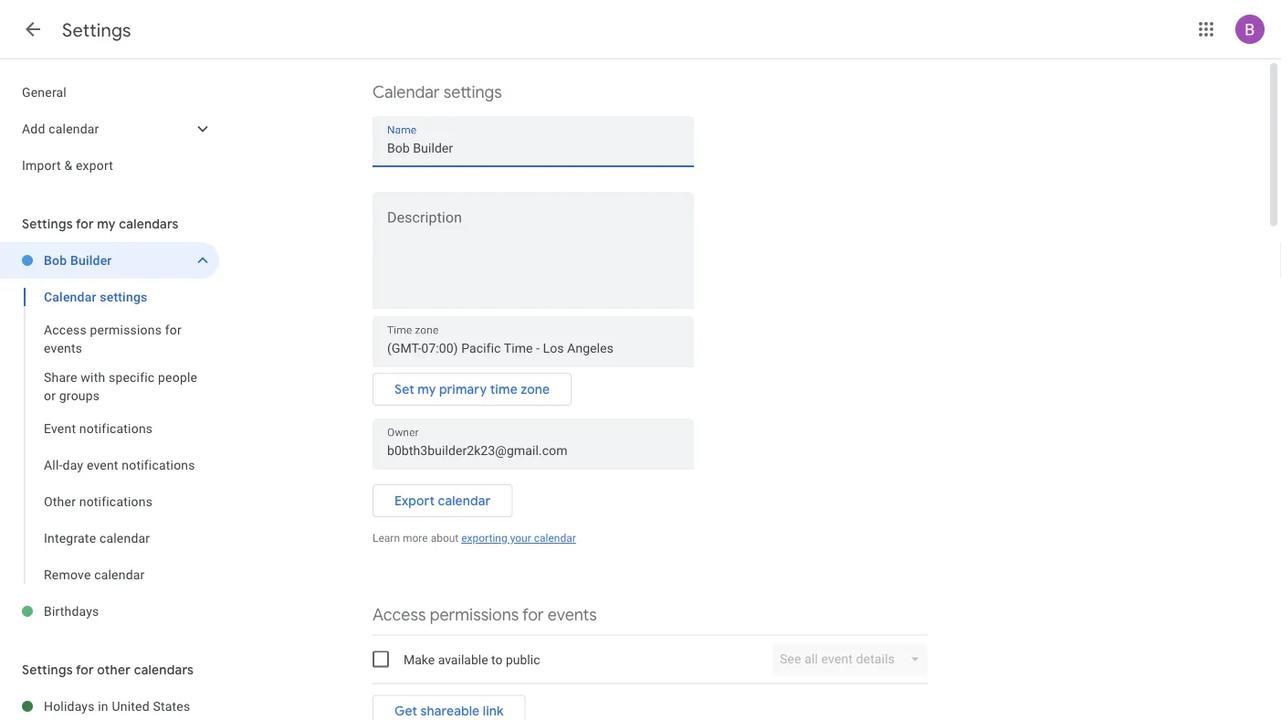 Task type: describe. For each thing, give the bounding box(es) containing it.
go back image
[[22, 18, 44, 40]]

exporting your calendar link
[[462, 532, 576, 545]]

settings for settings for other calendars
[[22, 662, 73, 678]]

0 vertical spatial calendar settings
[[373, 82, 502, 103]]

import
[[22, 158, 61, 173]]

bob builder
[[44, 253, 112, 268]]

event
[[44, 421, 76, 436]]

remove
[[44, 567, 91, 582]]

add
[[22, 121, 45, 136]]

for inside access permissions for events
[[165, 322, 182, 337]]

time
[[490, 381, 518, 397]]

export
[[76, 158, 113, 173]]

other notifications
[[44, 494, 153, 509]]

tree containing general
[[0, 74, 219, 184]]

primary
[[439, 381, 487, 397]]

in
[[98, 699, 109, 714]]

builder
[[70, 253, 112, 268]]

share
[[44, 370, 77, 385]]

events inside the settings for my calendars tree
[[44, 340, 82, 355]]

make
[[404, 652, 435, 667]]

export
[[395, 492, 435, 509]]

settings for settings
[[62, 18, 131, 42]]

for up builder
[[76, 216, 94, 232]]

settings for settings for my calendars
[[22, 216, 73, 232]]

integrate
[[44, 530, 96, 545]]

settings heading
[[62, 18, 131, 42]]

set
[[395, 381, 415, 397]]

bob
[[44, 253, 67, 268]]

import & export
[[22, 158, 113, 173]]

link
[[483, 703, 504, 720]]

birthdays tree item
[[0, 593, 219, 630]]

1 vertical spatial notifications
[[122, 457, 195, 472]]

access inside access permissions for events
[[44, 322, 87, 337]]

states
[[153, 699, 190, 714]]

learn more about exporting your calendar
[[373, 532, 576, 545]]

get shareable link button
[[373, 689, 526, 720]]

1 horizontal spatial settings
[[444, 82, 502, 103]]

event
[[87, 457, 118, 472]]

calendar for integrate calendar
[[100, 530, 150, 545]]

zone
[[521, 381, 550, 397]]

calendar for export calendar
[[438, 492, 491, 509]]

get
[[395, 703, 418, 720]]

or
[[44, 388, 56, 403]]

group containing calendar settings
[[0, 279, 219, 593]]

notifications for event notifications
[[79, 421, 153, 436]]

1 horizontal spatial calendar
[[373, 82, 440, 103]]

your
[[510, 532, 532, 545]]

exporting
[[462, 532, 508, 545]]

access permissions for events inside the settings for my calendars tree
[[44, 322, 182, 355]]

all-
[[44, 457, 63, 472]]

get shareable link
[[395, 703, 504, 720]]

more
[[403, 532, 428, 545]]

bob builder tree item
[[0, 242, 219, 279]]

1 vertical spatial access permissions for events
[[373, 604, 597, 625]]



Task type: locate. For each thing, give the bounding box(es) containing it.
calendars for settings for my calendars
[[119, 216, 179, 232]]

1 vertical spatial settings
[[100, 289, 148, 304]]

integrate calendar
[[44, 530, 150, 545]]

calendar up birthdays tree item
[[94, 567, 145, 582]]

0 vertical spatial access
[[44, 322, 87, 337]]

0 horizontal spatial access permissions for events
[[44, 322, 182, 355]]

people
[[158, 370, 198, 385]]

&
[[64, 158, 72, 173]]

0 vertical spatial calendar
[[373, 82, 440, 103]]

0 vertical spatial my
[[97, 216, 116, 232]]

with
[[81, 370, 105, 385]]

settings
[[444, 82, 502, 103], [100, 289, 148, 304]]

holidays in united states
[[44, 699, 190, 714]]

0 horizontal spatial my
[[97, 216, 116, 232]]

access up make
[[373, 604, 426, 625]]

calendar settings
[[373, 82, 502, 103], [44, 289, 148, 304]]

holidays
[[44, 699, 95, 714]]

settings right go back icon
[[62, 18, 131, 42]]

permissions inside access permissions for events
[[90, 322, 162, 337]]

calendars
[[119, 216, 179, 232], [134, 662, 194, 678]]

birthdays
[[44, 604, 99, 619]]

calendar right 'your'
[[534, 532, 576, 545]]

calendars up the states
[[134, 662, 194, 678]]

about
[[431, 532, 459, 545]]

notifications
[[79, 421, 153, 436], [122, 457, 195, 472], [79, 494, 153, 509]]

tree
[[0, 74, 219, 184]]

holidays in united states link
[[44, 688, 219, 720]]

events
[[44, 340, 82, 355], [548, 604, 597, 625]]

group
[[0, 279, 219, 593]]

my
[[97, 216, 116, 232], [418, 381, 436, 397]]

0 vertical spatial access permissions for events
[[44, 322, 182, 355]]

calendar for remove calendar
[[94, 567, 145, 582]]

calendar for add calendar
[[49, 121, 99, 136]]

other
[[97, 662, 131, 678]]

permissions up make available to public
[[430, 604, 519, 625]]

learn
[[373, 532, 400, 545]]

access permissions for events up "to"
[[373, 604, 597, 625]]

0 vertical spatial notifications
[[79, 421, 153, 436]]

for up public
[[523, 604, 544, 625]]

add calendar
[[22, 121, 99, 136]]

1 vertical spatial events
[[548, 604, 597, 625]]

settings for my calendars tree
[[0, 242, 219, 630]]

for up people
[[165, 322, 182, 337]]

share with specific people or groups
[[44, 370, 198, 403]]

general
[[22, 85, 67, 100]]

settings for other calendars
[[22, 662, 194, 678]]

1 vertical spatial settings
[[22, 216, 73, 232]]

my inside button
[[418, 381, 436, 397]]

event notifications
[[44, 421, 153, 436]]

permissions
[[90, 322, 162, 337], [430, 604, 519, 625]]

set my primary time zone
[[395, 381, 550, 397]]

calendar settings inside 'group'
[[44, 289, 148, 304]]

1 horizontal spatial access
[[373, 604, 426, 625]]

shareable
[[421, 703, 480, 720]]

holidays in united states tree item
[[0, 688, 219, 720]]

for
[[76, 216, 94, 232], [165, 322, 182, 337], [523, 604, 544, 625], [76, 662, 94, 678]]

None text field
[[387, 135, 680, 161], [387, 438, 680, 463], [387, 135, 680, 161], [387, 438, 680, 463]]

access
[[44, 322, 87, 337], [373, 604, 426, 625]]

make available to public
[[404, 652, 540, 667]]

1 vertical spatial permissions
[[430, 604, 519, 625]]

0 horizontal spatial calendar settings
[[44, 289, 148, 304]]

0 vertical spatial permissions
[[90, 322, 162, 337]]

calendar up &
[[49, 121, 99, 136]]

1 vertical spatial my
[[418, 381, 436, 397]]

notifications down "all-day event notifications"
[[79, 494, 153, 509]]

1 horizontal spatial permissions
[[430, 604, 519, 625]]

my up bob builder tree item
[[97, 216, 116, 232]]

available
[[438, 652, 488, 667]]

0 horizontal spatial access
[[44, 322, 87, 337]]

to
[[492, 652, 503, 667]]

1 vertical spatial calendar
[[44, 289, 96, 304]]

0 horizontal spatial events
[[44, 340, 82, 355]]

0 horizontal spatial permissions
[[90, 322, 162, 337]]

0 vertical spatial settings
[[62, 18, 131, 42]]

calendar inside tree
[[49, 121, 99, 136]]

united
[[112, 699, 150, 714]]

calendar
[[49, 121, 99, 136], [438, 492, 491, 509], [100, 530, 150, 545], [534, 532, 576, 545], [94, 567, 145, 582]]

notifications for other notifications
[[79, 494, 153, 509]]

1 vertical spatial calendars
[[134, 662, 194, 678]]

all-day event notifications
[[44, 457, 195, 472]]

notifications right event
[[122, 457, 195, 472]]

0 vertical spatial calendars
[[119, 216, 179, 232]]

public
[[506, 652, 540, 667]]

set my primary time zone button
[[373, 367, 572, 411]]

day
[[63, 457, 83, 472]]

groups
[[59, 388, 100, 403]]

calendars for settings for other calendars
[[134, 662, 194, 678]]

1 vertical spatial calendar settings
[[44, 289, 148, 304]]

calendar inside tree
[[44, 289, 96, 304]]

settings
[[62, 18, 131, 42], [22, 216, 73, 232], [22, 662, 73, 678]]

specific
[[109, 370, 155, 385]]

calendar down other notifications
[[100, 530, 150, 545]]

None text field
[[373, 213, 694, 301], [387, 336, 680, 361], [373, 213, 694, 301], [387, 336, 680, 361]]

birthdays link
[[44, 593, 219, 630]]

1 horizontal spatial access permissions for events
[[373, 604, 597, 625]]

1 vertical spatial access
[[373, 604, 426, 625]]

0 horizontal spatial settings
[[100, 289, 148, 304]]

1 horizontal spatial my
[[418, 381, 436, 397]]

0 horizontal spatial calendar
[[44, 289, 96, 304]]

0 vertical spatial events
[[44, 340, 82, 355]]

remove calendar
[[44, 567, 145, 582]]

for left other
[[76, 662, 94, 678]]

notifications up "all-day event notifications"
[[79, 421, 153, 436]]

access permissions for events
[[44, 322, 182, 355], [373, 604, 597, 625]]

my right set
[[418, 381, 436, 397]]

permissions up specific
[[90, 322, 162, 337]]

0 vertical spatial settings
[[444, 82, 502, 103]]

access up the share
[[44, 322, 87, 337]]

other
[[44, 494, 76, 509]]

calendar
[[373, 82, 440, 103], [44, 289, 96, 304]]

settings inside tree
[[100, 289, 148, 304]]

settings for my calendars
[[22, 216, 179, 232]]

access permissions for events up specific
[[44, 322, 182, 355]]

settings up 'holidays'
[[22, 662, 73, 678]]

settings up bob
[[22, 216, 73, 232]]

2 vertical spatial notifications
[[79, 494, 153, 509]]

export calendar
[[395, 492, 491, 509]]

1 horizontal spatial calendar settings
[[373, 82, 502, 103]]

calendars up bob builder tree item
[[119, 216, 179, 232]]

2 vertical spatial settings
[[22, 662, 73, 678]]

1 horizontal spatial events
[[548, 604, 597, 625]]

calendar up learn more about exporting your calendar
[[438, 492, 491, 509]]



Task type: vqa. For each thing, say whether or not it's contained in the screenshot.
Sat
no



